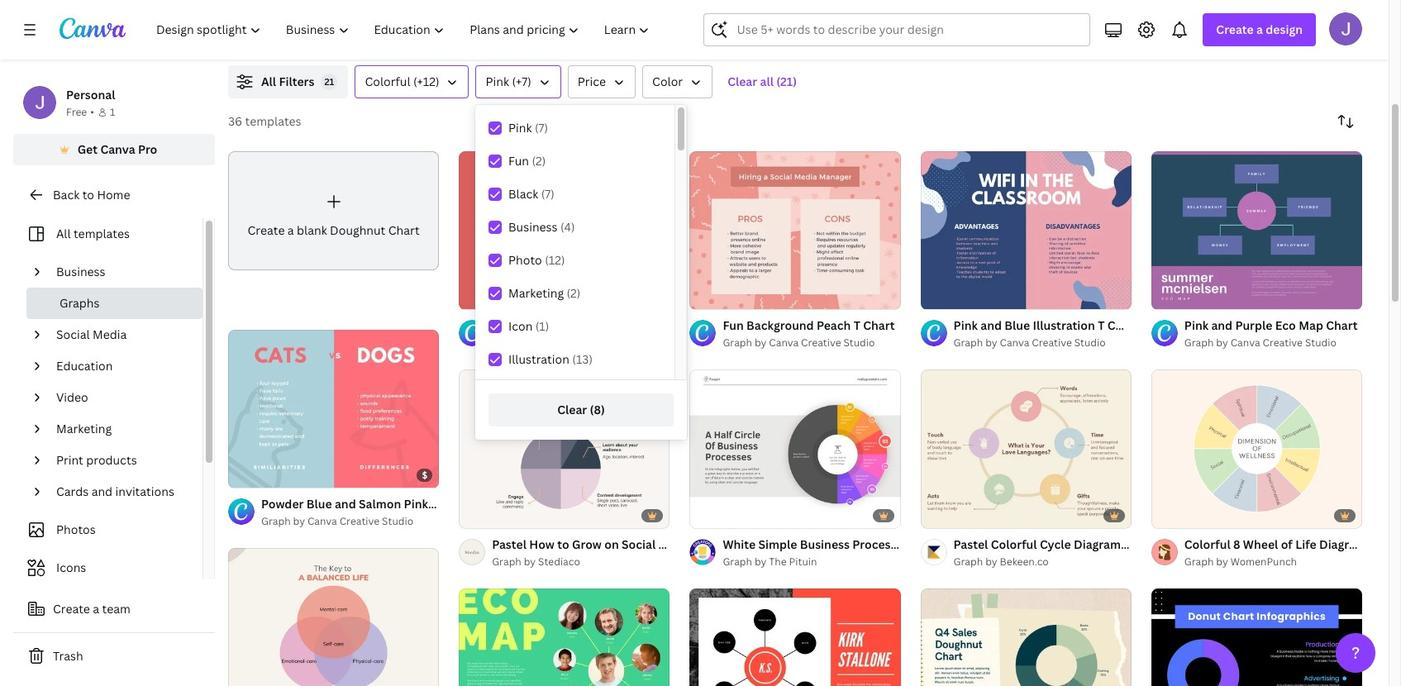 Task type: locate. For each thing, give the bounding box(es) containing it.
diagram right the life
[[1320, 537, 1367, 552]]

None search field
[[704, 13, 1091, 46]]

powder blue and salmon pink t chart image
[[228, 330, 439, 488]]

create a blank doughnut chart
[[248, 222, 420, 238]]

creative down powder blue and salmon pink t chart link
[[340, 514, 380, 528]]

creative up the (13)
[[571, 336, 611, 350]]

clear all (21) button
[[720, 65, 806, 98]]

templates
[[245, 113, 302, 129], [74, 226, 130, 241]]

0 vertical spatial illustration
[[1033, 318, 1096, 334]]

marketing
[[509, 285, 564, 301], [56, 421, 112, 437]]

back to home link
[[13, 179, 215, 212]]

chart inside pink and purple eco map chart graph by canva creative studio
[[1327, 318, 1358, 334]]

2 diagram from the left
[[1320, 537, 1367, 552]]

business inside white simple business process circle graph graph by the pituin
[[800, 537, 850, 552]]

to
[[82, 187, 94, 203]]

by left womenpunch
[[1217, 555, 1229, 569]]

cycle
[[1040, 537, 1072, 552]]

1 vertical spatial templates
[[74, 226, 130, 241]]

0 horizontal spatial marketing
[[56, 421, 112, 437]]

(7) up fun (2) in the top left of the page
[[535, 120, 548, 136]]

by inside red and yellow t chart graph by canva creative studio
[[524, 336, 536, 350]]

get
[[77, 141, 98, 157]]

pink inside button
[[486, 74, 509, 89]]

1 vertical spatial business
[[56, 264, 105, 280]]

(12)
[[545, 252, 565, 268]]

by down powder
[[293, 514, 305, 528]]

diagram inside colorful 8 wheel of life diagram graph graph by womenpunch
[[1320, 537, 1367, 552]]

all left the filters
[[261, 74, 276, 89]]

red black photo eco map chart image
[[690, 589, 901, 686]]

chart inside pink and blue illustration t chart graph by canva creative studio
[[1108, 318, 1140, 334]]

studio down red and yellow t chart link
[[613, 336, 644, 350]]

0 vertical spatial fun
[[509, 153, 529, 169]]

1 vertical spatial clear
[[558, 402, 587, 418]]

colorful inside colorful 8 wheel of life diagram graph graph by womenpunch
[[1185, 537, 1231, 552]]

blue inside pink and blue illustration t chart graph by canva creative studio
[[1005, 318, 1031, 334]]

design
[[1266, 22, 1303, 37]]

peach
[[817, 318, 851, 334]]

graphs
[[60, 295, 100, 311]]

creative down pink and blue illustration t chart link
[[1032, 336, 1072, 350]]

canva inside pink and purple eco map chart graph by canva creative studio
[[1231, 336, 1261, 350]]

illustration
[[1033, 318, 1096, 334], [509, 351, 570, 367]]

create left design
[[1217, 22, 1254, 37]]

studio inside powder blue and salmon pink t chart graph by canva creative studio
[[382, 514, 414, 528]]

0 horizontal spatial a
[[93, 601, 99, 617]]

pastel colorful cycle diagram graph image
[[921, 370, 1132, 528]]

and inside red and yellow t chart graph by canva creative studio
[[517, 318, 538, 334]]

and
[[517, 318, 538, 334], [981, 318, 1002, 334], [1212, 318, 1233, 334], [91, 484, 113, 500], [335, 496, 356, 512]]

all templates
[[56, 226, 130, 241]]

1 vertical spatial marketing
[[56, 421, 112, 437]]

all down back on the top
[[56, 226, 71, 241]]

by down pink and blue illustration t chart link
[[986, 336, 998, 350]]

pink inside pink and purple eco map chart graph by canva creative studio
[[1185, 318, 1209, 334]]

studio down salmon
[[382, 514, 414, 528]]

0 vertical spatial create
[[1217, 22, 1254, 37]]

clear for clear all (21)
[[728, 74, 758, 89]]

templates for 36 templates
[[245, 113, 302, 129]]

1 vertical spatial blue
[[307, 496, 332, 512]]

graph by stediaco
[[492, 555, 580, 569]]

(4)
[[561, 219, 575, 235]]

chart inside red and yellow t chart graph by canva creative studio
[[590, 318, 621, 334]]

2 horizontal spatial business
[[800, 537, 850, 552]]

templates right 36
[[245, 113, 302, 129]]

graph by canva creative studio link for purple
[[1185, 335, 1358, 352]]

1 horizontal spatial templates
[[245, 113, 302, 129]]

marketing down 'photo (12)'
[[509, 285, 564, 301]]

graph inside fun background peach t chart graph by canva creative studio
[[723, 336, 753, 350]]

canva up the illustration (13)
[[538, 336, 568, 350]]

2 horizontal spatial a
[[1257, 22, 1264, 37]]

by inside pink and purple eco map chart graph by canva creative studio
[[1217, 336, 1229, 350]]

trash link
[[13, 640, 215, 673]]

a for blank
[[288, 222, 294, 238]]

studio inside pink and blue illustration t chart graph by canva creative studio
[[1075, 336, 1106, 350]]

0 horizontal spatial business
[[56, 264, 105, 280]]

and inside "cards and invitations" link
[[91, 484, 113, 500]]

canva down powder blue and salmon pink t chart link
[[308, 514, 337, 528]]

pink inside pink and blue illustration t chart graph by canva creative studio
[[954, 318, 978, 334]]

1 vertical spatial (7)
[[541, 186, 555, 202]]

a
[[1257, 22, 1264, 37], [288, 222, 294, 238], [93, 601, 99, 617]]

circle
[[900, 537, 932, 552]]

0 horizontal spatial illustration
[[509, 351, 570, 367]]

create left blank
[[248, 222, 285, 238]]

1 horizontal spatial clear
[[728, 74, 758, 89]]

a inside dropdown button
[[1257, 22, 1264, 37]]

t inside pink and blue illustration t chart graph by canva creative studio
[[1098, 318, 1105, 334]]

photo (12)
[[509, 252, 565, 268]]

and inside pink and blue illustration t chart graph by canva creative studio
[[981, 318, 1002, 334]]

and inside powder blue and salmon pink t chart graph by canva creative studio
[[335, 496, 356, 512]]

colorful 8 wheel of life diagram graph image
[[1152, 370, 1363, 528]]

marketing down video
[[56, 421, 112, 437]]

create inside button
[[53, 601, 90, 617]]

(2)
[[532, 153, 546, 169], [567, 285, 581, 301]]

1 vertical spatial (2)
[[567, 285, 581, 301]]

all
[[760, 74, 774, 89]]

colorful inside pastel colorful cycle diagram graph graph by bekeen.co
[[991, 537, 1038, 552]]

2 horizontal spatial colorful
[[1185, 537, 1231, 552]]

diagram inside pastel colorful cycle diagram graph graph by bekeen.co
[[1074, 537, 1121, 552]]

pituin
[[789, 555, 817, 569]]

1 horizontal spatial diagram
[[1320, 537, 1367, 552]]

business down the black (7)
[[509, 219, 558, 235]]

social media
[[56, 327, 127, 342]]

illustration (13)
[[509, 351, 593, 367]]

1 horizontal spatial all
[[261, 74, 276, 89]]

by left the
[[755, 555, 767, 569]]

creative inside pink and blue illustration t chart graph by canva creative studio
[[1032, 336, 1072, 350]]

0 vertical spatial business
[[509, 219, 558, 235]]

clear
[[728, 74, 758, 89], [558, 402, 587, 418]]

a left design
[[1257, 22, 1264, 37]]

colorful left (+12)
[[365, 74, 411, 89]]

canva down background
[[769, 336, 799, 350]]

fun background peach t chart link
[[723, 317, 895, 335]]

fun inside fun background peach t chart graph by canva creative studio
[[723, 318, 744, 334]]

21
[[325, 75, 334, 88]]

studio down peach
[[844, 336, 875, 350]]

0 horizontal spatial colorful
[[365, 74, 411, 89]]

purple
[[1236, 318, 1273, 334]]

and inside pink and purple eco map chart graph by canva creative studio
[[1212, 318, 1233, 334]]

graph inside pink and purple eco map chart graph by canva creative studio
[[1185, 336, 1214, 350]]

1 horizontal spatial business
[[509, 219, 558, 235]]

1 horizontal spatial fun
[[723, 318, 744, 334]]

$
[[422, 469, 428, 481]]

2 vertical spatial a
[[93, 601, 99, 617]]

eco
[[1276, 318, 1297, 334]]

studio down pink and blue illustration t chart link
[[1075, 336, 1106, 350]]

by
[[524, 336, 536, 350], [755, 336, 767, 350], [986, 336, 998, 350], [1217, 336, 1229, 350], [293, 514, 305, 528], [524, 555, 536, 569], [755, 555, 767, 569], [986, 555, 998, 569], [1217, 555, 1229, 569]]

powder
[[261, 496, 304, 512]]

chart
[[388, 222, 420, 238], [590, 318, 621, 334], [864, 318, 895, 334], [1108, 318, 1140, 334], [1327, 318, 1358, 334], [441, 496, 472, 512]]

1 horizontal spatial a
[[288, 222, 294, 238]]

1 vertical spatial create
[[248, 222, 285, 238]]

0 horizontal spatial diagram
[[1074, 537, 1121, 552]]

fun
[[509, 153, 529, 169], [723, 318, 744, 334]]

pink and purple eco map chart graph by canva creative studio
[[1185, 318, 1358, 350]]

by inside powder blue and salmon pink t chart graph by canva creative studio
[[293, 514, 305, 528]]

graph by canva creative studio link
[[492, 335, 644, 352], [723, 335, 895, 352], [954, 335, 1132, 352], [1185, 335, 1358, 352], [261, 513, 439, 530]]

colorful for colorful 8 wheel of life diagram graph graph by womenpunch
[[1185, 537, 1231, 552]]

(2) up red and yellow t chart link
[[567, 285, 581, 301]]

by down pink and purple eco map chart link
[[1217, 336, 1229, 350]]

studio down 'map' at the right
[[1306, 336, 1337, 350]]

business up graph by the pituin link
[[800, 537, 850, 552]]

by down background
[[755, 336, 767, 350]]

1 diagram from the left
[[1074, 537, 1121, 552]]

36 templates
[[228, 113, 302, 129]]

canva down pink and blue illustration t chart link
[[1000, 336, 1030, 350]]

t inside red and yellow t chart graph by canva creative studio
[[580, 318, 587, 334]]

personal
[[66, 87, 115, 103]]

by left stediaco
[[524, 555, 536, 569]]

colorful inside button
[[365, 74, 411, 89]]

diagram right "cycle"
[[1074, 537, 1121, 552]]

by down pastel
[[986, 555, 998, 569]]

1 vertical spatial fun
[[723, 318, 744, 334]]

marketing for marketing
[[56, 421, 112, 437]]

1 vertical spatial all
[[56, 226, 71, 241]]

1 horizontal spatial marketing
[[509, 285, 564, 301]]

graph by canva creative studio link for peach
[[723, 335, 895, 352]]

icon
[[509, 318, 533, 334]]

2 vertical spatial create
[[53, 601, 90, 617]]

blue
[[1005, 318, 1031, 334], [307, 496, 332, 512]]

creative down fun background peach t chart link
[[801, 336, 842, 350]]

t
[[580, 318, 587, 334], [854, 318, 861, 334], [1098, 318, 1105, 334], [431, 496, 438, 512]]

0 horizontal spatial blue
[[307, 496, 332, 512]]

cards
[[56, 484, 89, 500]]

creative down the eco
[[1263, 336, 1303, 350]]

canva inside powder blue and salmon pink t chart graph by canva creative studio
[[308, 514, 337, 528]]

photos
[[56, 522, 96, 538]]

cards and invitations
[[56, 484, 174, 500]]

creative inside red and yellow t chart graph by canva creative studio
[[571, 336, 611, 350]]

0 vertical spatial (7)
[[535, 120, 548, 136]]

studio inside red and yellow t chart graph by canva creative studio
[[613, 336, 644, 350]]

sage green beige sales doughnut chart image
[[921, 589, 1132, 686]]

1 horizontal spatial colorful
[[991, 537, 1038, 552]]

a left blank
[[288, 222, 294, 238]]

(7) right "black"
[[541, 186, 555, 202]]

clear for clear (8)
[[558, 402, 587, 418]]

templates inside all templates link
[[74, 226, 130, 241]]

create
[[1217, 22, 1254, 37], [248, 222, 285, 238], [53, 601, 90, 617]]

(2) for marketing (2)
[[567, 285, 581, 301]]

0 vertical spatial (2)
[[532, 153, 546, 169]]

graph inside red and yellow t chart graph by canva creative studio
[[492, 336, 522, 350]]

colorful
[[365, 74, 411, 89], [991, 537, 1038, 552], [1185, 537, 1231, 552]]

powder blue and salmon pink t chart graph by canva creative studio
[[261, 496, 472, 528]]

1 horizontal spatial blue
[[1005, 318, 1031, 334]]

clear left the (8)
[[558, 402, 587, 418]]

(7) for black (7)
[[541, 186, 555, 202]]

colorful up bekeen.co
[[991, 537, 1038, 552]]

business inside business link
[[56, 264, 105, 280]]

(+12)
[[413, 74, 440, 89]]

print products
[[56, 452, 137, 468]]

map
[[1299, 318, 1324, 334]]

by inside pastel colorful cycle diagram graph graph by bekeen.co
[[986, 555, 998, 569]]

0 horizontal spatial all
[[56, 226, 71, 241]]

pink for pink and blue illustration t chart graph by canva creative studio
[[954, 318, 978, 334]]

fun left background
[[723, 318, 744, 334]]

icons link
[[23, 552, 193, 584]]

1 vertical spatial a
[[288, 222, 294, 238]]

create inside dropdown button
[[1217, 22, 1254, 37]]

colorful left 8
[[1185, 537, 1231, 552]]

marketing (2)
[[509, 285, 581, 301]]

0 vertical spatial marketing
[[509, 285, 564, 301]]

1 horizontal spatial illustration
[[1033, 318, 1096, 334]]

black
[[509, 186, 539, 202]]

0 horizontal spatial (2)
[[532, 153, 546, 169]]

process
[[853, 537, 897, 552]]

canva down purple
[[1231, 336, 1261, 350]]

pastel colorful cycle diagram graph graph by bekeen.co
[[954, 537, 1159, 569]]

business for business
[[56, 264, 105, 280]]

fun for fun (2)
[[509, 153, 529, 169]]

studio inside fun background peach t chart graph by canva creative studio
[[844, 336, 875, 350]]

2 horizontal spatial create
[[1217, 22, 1254, 37]]

a inside button
[[93, 601, 99, 617]]

by down icon (1)
[[524, 336, 536, 350]]

0 horizontal spatial templates
[[74, 226, 130, 241]]

0 vertical spatial a
[[1257, 22, 1264, 37]]

0 vertical spatial templates
[[245, 113, 302, 129]]

filters
[[279, 74, 315, 89]]

graph inside pink and blue illustration t chart graph by canva creative studio
[[954, 336, 983, 350]]

1 horizontal spatial (2)
[[567, 285, 581, 301]]

powder blue and salmon pink t chart link
[[261, 495, 472, 513]]

0 horizontal spatial create
[[53, 601, 90, 617]]

(+7)
[[512, 74, 532, 89]]

colorful for colorful (+12)
[[365, 74, 411, 89]]

chart inside powder blue and salmon pink t chart graph by canva creative studio
[[441, 496, 472, 512]]

products
[[86, 452, 137, 468]]

red and yellow t chart image
[[459, 151, 670, 310]]

business up graphs on the left
[[56, 264, 105, 280]]

fun up "black"
[[509, 153, 529, 169]]

business for business (4)
[[509, 219, 558, 235]]

create down icons
[[53, 601, 90, 617]]

and for purple
[[1212, 318, 1233, 334]]

colorful (+12)
[[365, 74, 440, 89]]

business link
[[50, 256, 193, 288]]

templates down back to home
[[74, 226, 130, 241]]

0 vertical spatial blue
[[1005, 318, 1031, 334]]

all for all filters
[[261, 74, 276, 89]]

yellow and mint green eco map chart image
[[459, 589, 670, 686]]

pink (+7)
[[486, 74, 532, 89]]

2 vertical spatial business
[[800, 537, 850, 552]]

color button
[[643, 65, 713, 98]]

canva left the pro
[[100, 141, 135, 157]]

0 horizontal spatial fun
[[509, 153, 529, 169]]

0 vertical spatial all
[[261, 74, 276, 89]]

1 horizontal spatial create
[[248, 222, 285, 238]]

the balanced life infographic venn diagram graph image
[[228, 548, 439, 686]]

get canva pro button
[[13, 134, 215, 165]]

0 horizontal spatial clear
[[558, 402, 587, 418]]

a left team in the bottom of the page
[[93, 601, 99, 617]]

(2) up the black (7)
[[532, 153, 546, 169]]

0 vertical spatial clear
[[728, 74, 758, 89]]

create a blank doughnut chart element
[[228, 151, 439, 270]]

t inside powder blue and salmon pink t chart graph by canva creative studio
[[431, 496, 438, 512]]

photo
[[509, 252, 542, 268]]

all for all templates
[[56, 226, 71, 241]]

pink and blue illustration t chart image
[[921, 151, 1132, 310]]

clear left all
[[728, 74, 758, 89]]



Task type: describe. For each thing, give the bounding box(es) containing it.
jacob simon image
[[1330, 12, 1363, 45]]

red
[[492, 318, 514, 334]]

and for blue
[[981, 318, 1002, 334]]

get canva pro
[[77, 141, 157, 157]]

by inside pink and blue illustration t chart graph by canva creative studio
[[986, 336, 998, 350]]

(2) for fun (2)
[[532, 153, 546, 169]]

print
[[56, 452, 83, 468]]

white
[[723, 537, 756, 552]]

1
[[110, 105, 115, 119]]

doughnut charts templates image
[[1010, 0, 1363, 45]]

1 vertical spatial illustration
[[509, 351, 570, 367]]

templates for all templates
[[74, 226, 130, 241]]

pro
[[138, 141, 157, 157]]

Search search field
[[737, 14, 1080, 45]]

black (7)
[[509, 186, 555, 202]]

pink (7)
[[509, 120, 548, 136]]

create for create a design
[[1217, 22, 1254, 37]]

create a team
[[53, 601, 131, 617]]

blank
[[297, 222, 327, 238]]

price
[[578, 74, 606, 89]]

back
[[53, 187, 80, 203]]

Sort by button
[[1330, 105, 1363, 138]]

fun (2)
[[509, 153, 546, 169]]

pastel how to grow on social media pie chart infographic graph image
[[459, 370, 670, 528]]

by inside white simple business process circle graph graph by the pituin
[[755, 555, 767, 569]]

red and yellow t chart link
[[492, 317, 644, 335]]

clear (8) button
[[489, 394, 674, 427]]

black and blue modern doughnut chart graph image
[[1152, 589, 1363, 686]]

create for create a team
[[53, 601, 90, 617]]

by inside colorful 8 wheel of life diagram graph graph by womenpunch
[[1217, 555, 1229, 569]]

education
[[56, 358, 113, 374]]

pink and blue illustration t chart graph by canva creative studio
[[954, 318, 1140, 350]]

create a design
[[1217, 22, 1303, 37]]

white simple business process circle graph image
[[690, 370, 901, 528]]

pink for pink (7)
[[509, 120, 532, 136]]

red and yellow t chart graph by canva creative studio
[[492, 318, 644, 350]]

color
[[653, 74, 683, 89]]

colorful 8 wheel of life diagram graph graph by womenpunch
[[1185, 537, 1402, 569]]

illustration inside pink and blue illustration t chart graph by canva creative studio
[[1033, 318, 1096, 334]]

36
[[228, 113, 242, 129]]

by inside fun background peach t chart graph by canva creative studio
[[755, 336, 767, 350]]

pink for pink and purple eco map chart graph by canva creative studio
[[1185, 318, 1209, 334]]

creative inside fun background peach t chart graph by canva creative studio
[[801, 336, 842, 350]]

white simple business process circle graph graph by the pituin
[[723, 537, 970, 569]]

and for invitations
[[91, 484, 113, 500]]

a for team
[[93, 601, 99, 617]]

graph by stediaco link
[[492, 554, 670, 570]]

photos link
[[23, 514, 193, 546]]

team
[[102, 601, 131, 617]]

clear all (21)
[[728, 74, 797, 89]]

social
[[56, 327, 90, 342]]

(13)
[[573, 351, 593, 367]]

pink for pink (+7)
[[486, 74, 509, 89]]

canva inside pink and blue illustration t chart graph by canva creative studio
[[1000, 336, 1030, 350]]

background
[[747, 318, 814, 334]]

the
[[769, 555, 787, 569]]

print products link
[[50, 445, 193, 476]]

studio inside pink and purple eco map chart graph by canva creative studio
[[1306, 336, 1337, 350]]

video link
[[50, 382, 193, 413]]

trash
[[53, 648, 83, 664]]

doughnut
[[330, 222, 386, 238]]

salmon
[[359, 496, 401, 512]]

graph by bekeen.co link
[[954, 554, 1132, 570]]

pastel colorful cycle diagram graph link
[[954, 536, 1159, 554]]

•
[[90, 105, 94, 119]]

colorful (+12) button
[[355, 65, 469, 98]]

pink inside powder blue and salmon pink t chart graph by canva creative studio
[[404, 496, 428, 512]]

(7) for pink (7)
[[535, 120, 548, 136]]

home
[[97, 187, 130, 203]]

graph inside powder blue and salmon pink t chart graph by canva creative studio
[[261, 514, 291, 528]]

invitations
[[115, 484, 174, 500]]

graph by canva creative studio link for blue
[[954, 335, 1132, 352]]

wheel
[[1244, 537, 1279, 552]]

media
[[93, 327, 127, 342]]

canva inside red and yellow t chart graph by canva creative studio
[[538, 336, 568, 350]]

and for yellow
[[517, 318, 538, 334]]

creative inside powder blue and salmon pink t chart graph by canva creative studio
[[340, 514, 380, 528]]

business (4)
[[509, 219, 575, 235]]

a for design
[[1257, 22, 1264, 37]]

colorful 8 wheel of life diagram graph link
[[1185, 536, 1402, 554]]

create for create a blank doughnut chart
[[248, 222, 285, 238]]

marketing link
[[50, 413, 193, 445]]

back to home
[[53, 187, 130, 203]]

t inside fun background peach t chart graph by canva creative studio
[[854, 318, 861, 334]]

21 filter options selected element
[[321, 74, 338, 90]]

all templates link
[[23, 218, 193, 250]]

graph by canva creative studio link for and
[[261, 513, 439, 530]]

fun for fun background peach t chart graph by canva creative studio
[[723, 318, 744, 334]]

blue inside powder blue and salmon pink t chart graph by canva creative studio
[[307, 496, 332, 512]]

social media link
[[50, 319, 193, 351]]

stediaco
[[538, 555, 580, 569]]

price button
[[568, 65, 636, 98]]

bekeen.co
[[1000, 555, 1049, 569]]

(1)
[[536, 318, 549, 334]]

top level navigation element
[[146, 13, 664, 46]]

graph by canva creative studio link for yellow
[[492, 335, 644, 352]]

life
[[1296, 537, 1317, 552]]

canva inside fun background peach t chart graph by canva creative studio
[[769, 336, 799, 350]]

creative inside pink and purple eco map chart graph by canva creative studio
[[1263, 336, 1303, 350]]

8
[[1234, 537, 1241, 552]]

white simple business process circle graph link
[[723, 536, 970, 554]]

fun background peach t chart graph by canva creative studio
[[723, 318, 895, 350]]

womenpunch
[[1231, 555, 1298, 569]]

video
[[56, 390, 88, 405]]

chart inside fun background peach t chart graph by canva creative studio
[[864, 318, 895, 334]]

education link
[[50, 351, 193, 382]]

fun background peach t chart image
[[690, 151, 901, 310]]

pink and purple eco map chart image
[[1152, 151, 1363, 310]]

free •
[[66, 105, 94, 119]]

pink and blue illustration t chart link
[[954, 317, 1140, 335]]

canva inside "button"
[[100, 141, 135, 157]]

free
[[66, 105, 87, 119]]

(8)
[[590, 402, 605, 418]]

cards and invitations link
[[50, 476, 193, 508]]

create a design button
[[1204, 13, 1317, 46]]

marketing for marketing (2)
[[509, 285, 564, 301]]

icons
[[56, 560, 86, 576]]

create a team button
[[13, 593, 215, 626]]

simple
[[759, 537, 798, 552]]



Task type: vqa. For each thing, say whether or not it's contained in the screenshot.


